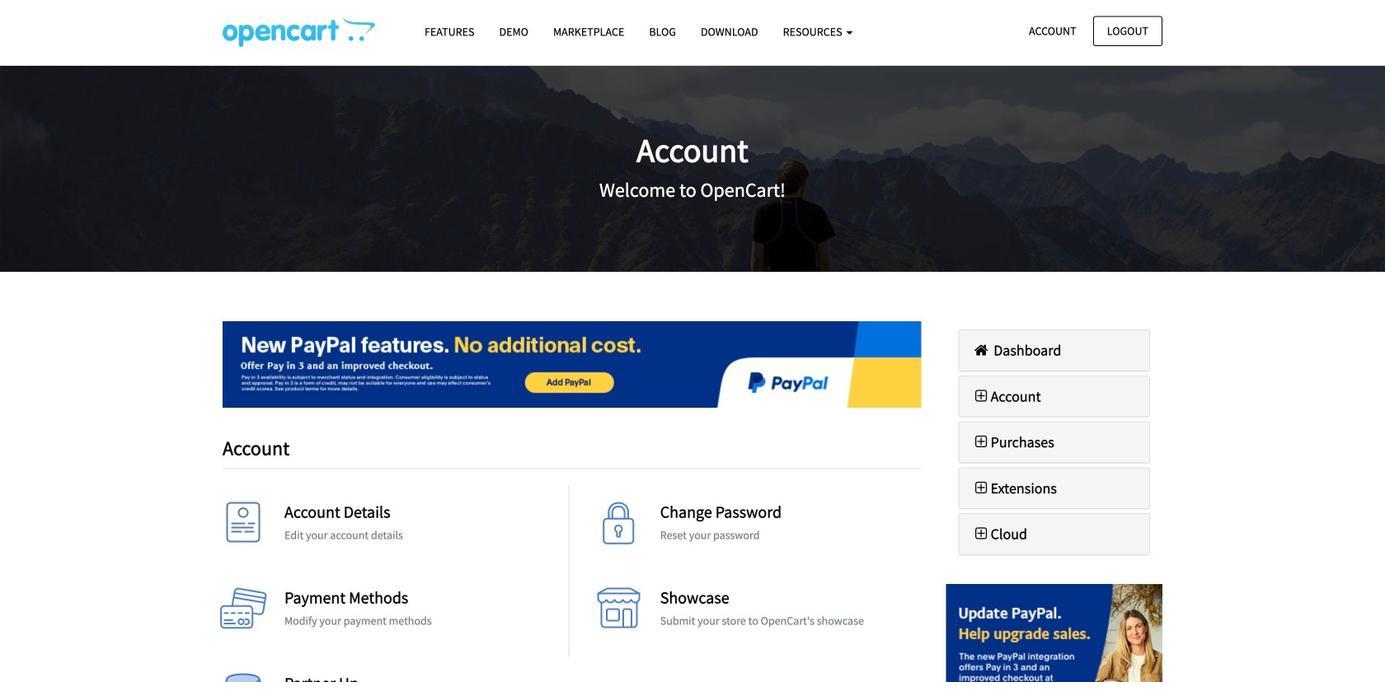 Task type: vqa. For each thing, say whether or not it's contained in the screenshot.
Account image
yes



Task type: locate. For each thing, give the bounding box(es) containing it.
paypal image
[[223, 322, 922, 408], [946, 585, 1163, 683]]

opencart - your account image
[[223, 17, 375, 47]]

1 vertical spatial paypal image
[[946, 585, 1163, 683]]

0 vertical spatial paypal image
[[223, 322, 922, 408]]

0 vertical spatial plus square o image
[[972, 389, 991, 404]]

2 vertical spatial plus square o image
[[972, 527, 991, 542]]

showcase image
[[594, 588, 644, 638]]

payment methods image
[[219, 588, 268, 638]]

plus square o image
[[972, 389, 991, 404], [972, 481, 991, 496], [972, 527, 991, 542]]

1 vertical spatial plus square o image
[[972, 481, 991, 496]]

home image
[[972, 343, 991, 358]]



Task type: describe. For each thing, give the bounding box(es) containing it.
1 horizontal spatial paypal image
[[946, 585, 1163, 683]]

account image
[[219, 503, 268, 552]]

0 horizontal spatial paypal image
[[223, 322, 922, 408]]

apply to become a partner image
[[219, 674, 268, 683]]

3 plus square o image from the top
[[972, 527, 991, 542]]

2 plus square o image from the top
[[972, 481, 991, 496]]

change password image
[[594, 503, 644, 552]]

1 plus square o image from the top
[[972, 389, 991, 404]]

plus square o image
[[972, 435, 991, 450]]



